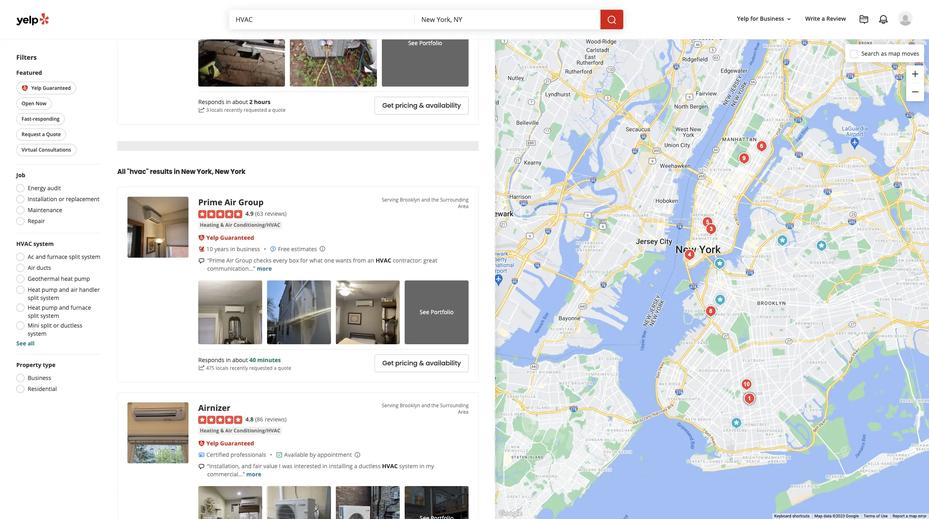Task type: vqa. For each thing, say whether or not it's contained in the screenshot.
Available
yes



Task type: describe. For each thing, give the bounding box(es) containing it.
1 vertical spatial see portfolio link
[[405, 281, 469, 345]]

replacement
[[66, 196, 99, 203]]

4.9 (63 reviews)
[[246, 210, 287, 218]]

reviews) for airnizer
[[265, 416, 287, 424]]

residential
[[28, 386, 57, 394]]

yelp guaranteed button inside featured group
[[16, 82, 76, 95]]

results
[[150, 167, 172, 177]]

ac and furnace split system
[[28, 253, 100, 261]]

google image
[[497, 509, 524, 520]]

heating for airnizer
[[200, 428, 219, 435]]

map for moves
[[888, 49, 900, 57]]

type
[[43, 362, 55, 369]]

yelp guaranteed button for airnizer
[[206, 440, 254, 448]]

group for prime
[[238, 197, 264, 208]]

split up the heat
[[69, 253, 80, 261]]

wants
[[336, 257, 352, 265]]

Near text field
[[421, 15, 594, 24]]

4.9 star rating image
[[198, 211, 242, 219]]

reviews) for prime air group
[[265, 210, 287, 218]]

furnace inside 'heat pump and furnace split system'
[[71, 304, 91, 312]]

surrounding for airnizer
[[440, 403, 469, 410]]

handler
[[79, 286, 100, 294]]

heating for prime air group
[[200, 222, 219, 229]]

0 vertical spatial or
[[59, 196, 64, 203]]

split inside mini split or ductless system
[[41, 322, 52, 330]]

responds for responds in about 2 hours
[[198, 98, 224, 106]]

air
[[71, 286, 78, 294]]

interested
[[294, 463, 321, 471]]

fast-responding
[[22, 116, 60, 123]]

"installation, and fair value  i was interested in installing a ductless hvac
[[207, 463, 398, 471]]

box
[[289, 257, 299, 265]]

16 speech v2 image
[[198, 464, 205, 471]]

of
[[876, 515, 880, 519]]

responds in about 40 minutes
[[198, 357, 281, 364]]

geothermal
[[28, 275, 59, 283]]

see portfolio for topmost see portfolio link
[[408, 39, 442, 47]]

pump for split
[[42, 304, 58, 312]]

and inside heat pump and air handler split system
[[59, 286, 69, 294]]

years
[[214, 246, 229, 253]]

by
[[310, 452, 316, 459]]

option group containing hvac system
[[14, 240, 101, 348]]

get pricing & availability button for responds in about 40 minutes
[[375, 355, 469, 373]]

get for 2 hours
[[382, 101, 394, 110]]

all
[[117, 167, 126, 177]]

area for prime air group
[[458, 203, 469, 210]]

j&m new york image
[[736, 151, 752, 167]]

Find text field
[[236, 15, 408, 24]]

the for prime air group
[[431, 196, 439, 203]]

keyboard
[[774, 515, 791, 519]]

ac
[[28, 253, 34, 261]]

virtual consultations
[[22, 147, 71, 154]]

0 vertical spatial prime air group image
[[127, 197, 189, 258]]

pricing for minutes
[[395, 359, 418, 369]]

what
[[310, 257, 323, 265]]

moves
[[902, 49, 919, 57]]

4.8
[[246, 416, 254, 424]]

212 hvac image
[[774, 233, 791, 249]]

business inside button
[[760, 15, 784, 23]]

guaranteed for prime air group
[[220, 234, 254, 242]]

system inside system in my commercial..."
[[399, 463, 418, 471]]

(86
[[255, 416, 263, 424]]

yelp guaranteed inside featured group
[[31, 85, 71, 92]]

option group containing job
[[14, 172, 101, 228]]

property type
[[16, 362, 55, 369]]

responds for responds in about 40 minutes
[[198, 357, 224, 364]]

yelp for business button
[[734, 12, 796, 26]]

search image
[[607, 15, 617, 25]]

terms
[[864, 515, 875, 519]]

quote for 2 hours
[[272, 107, 286, 114]]

quote
[[46, 131, 61, 138]]

now
[[36, 100, 46, 107]]

see portfolio for the bottom see portfolio link
[[420, 309, 454, 317]]

heat pump and furnace split system
[[28, 304, 91, 320]]

energy
[[28, 185, 46, 192]]

request
[[22, 131, 41, 138]]

certified professionals
[[206, 452, 266, 459]]

more link for airnizer
[[246, 471, 261, 479]]

0 vertical spatial see portfolio link
[[382, 0, 469, 87]]

airnizer
[[198, 403, 230, 414]]

16 trending v2 image for responds in about 40 minutes
[[198, 365, 205, 372]]

virtual consultations button
[[16, 144, 76, 157]]

a inside button
[[42, 131, 45, 138]]

portfolio for the bottom see portfolio link
[[431, 309, 454, 317]]

sohohvac image
[[703, 222, 719, 238]]

mr air nyc image
[[703, 304, 719, 320]]

pump for handler
[[42, 286, 58, 294]]

conditioning/hvac for airnizer
[[234, 428, 280, 435]]

guaranteed inside featured group
[[43, 85, 71, 92]]

write a review
[[805, 15, 846, 23]]

data
[[824, 515, 832, 519]]

none field the 'near'
[[421, 15, 594, 24]]

heating & air conditioning/hvac link for prime air group
[[198, 221, 282, 230]]

brooklyn for prime air group
[[400, 196, 420, 203]]

heat for system
[[28, 304, 40, 312]]

airnizer link
[[198, 403, 230, 414]]

zoom out image
[[910, 87, 920, 97]]

review
[[827, 15, 846, 23]]

keyboard shortcuts button
[[774, 514, 810, 520]]

2 horizontal spatial see
[[420, 309, 429, 317]]

get pricing & availability button for responds in about 2 hours
[[375, 97, 469, 115]]

0 vertical spatial pump
[[74, 275, 90, 283]]

open now button
[[16, 98, 52, 110]]

in inside system in my commercial..."
[[420, 463, 425, 471]]

shortcuts
[[792, 515, 810, 519]]

or inside mini split or ductless system
[[53, 322, 59, 330]]

16 yelp guaranteed v2 image
[[22, 85, 28, 92]]

"hvac"
[[127, 167, 149, 177]]

air up the 'communication..."' on the bottom left of page
[[226, 257, 234, 265]]

1 vertical spatial hvac
[[376, 257, 391, 265]]

maintenance
[[28, 207, 62, 214]]

locals for responds in about 40 minutes
[[216, 365, 229, 372]]

see all button
[[16, 340, 35, 348]]

certified
[[206, 452, 229, 459]]

conditioning/hvac for prime air group
[[234, 222, 280, 229]]

aircon image
[[700, 215, 716, 231]]

air down 4.9 star rating image
[[225, 222, 232, 229]]

professionals
[[231, 452, 266, 459]]

"prime
[[207, 257, 225, 265]]

and inside 'heat pump and furnace split system'
[[59, 304, 69, 312]]

heat
[[61, 275, 73, 283]]

16 available by appointment v2 image
[[276, 452, 283, 459]]

air inside option group
[[28, 264, 35, 272]]

heating & air conditioning/hvac link for airnizer
[[198, 428, 282, 436]]

a right write
[[822, 15, 825, 23]]

air ducts
[[28, 264, 51, 272]]

yelp guaranteed button for prime air group
[[206, 234, 254, 242]]

mr air nyc image
[[703, 304, 719, 320]]

system inside mini split or ductless system
[[28, 330, 47, 338]]

0 vertical spatial airnizer image
[[712, 256, 728, 272]]

every
[[273, 257, 287, 265]]

yelp inside featured group
[[31, 85, 41, 92]]

more for prime air group
[[257, 265, 272, 273]]

all
[[28, 340, 35, 348]]

about for 2
[[232, 98, 248, 106]]

"prime air group checks every box for what one wants from an hvac
[[207, 257, 391, 265]]

york,
[[197, 167, 214, 177]]

the for airnizer
[[431, 403, 439, 410]]

great
[[423, 257, 437, 265]]

16 speech v2 image
[[198, 258, 205, 265]]

prime
[[198, 197, 222, 208]]

a right the 'report' at the bottom of the page
[[906, 515, 908, 519]]

as
[[881, 49, 887, 57]]

16 chevron down v2 image
[[786, 16, 792, 22]]

more link for prime air group
[[257, 265, 272, 273]]

notifications image
[[879, 15, 888, 24]]

recently for 40 minutes
[[230, 365, 248, 372]]

panda hvac image
[[712, 292, 728, 309]]

more for airnizer
[[246, 471, 261, 479]]

16 trending v2 image for responds in about 2 hours
[[198, 107, 205, 114]]

4.9
[[246, 210, 254, 218]]

prime air group image
[[741, 391, 758, 408]]

air up 4.9 star rating image
[[225, 197, 236, 208]]

2 new from the left
[[215, 167, 229, 177]]

4.8 star rating image
[[198, 417, 242, 425]]

requested for minutes
[[249, 365, 273, 372]]

google
[[846, 515, 859, 519]]

10
[[206, 246, 213, 253]]

ductless inside mini split or ductless system
[[61, 322, 82, 330]]

3 locals recently requested a quote
[[206, 107, 286, 114]]

zoom in image
[[910, 69, 920, 79]]

map region
[[492, 0, 929, 520]]

heating & air conditioning/hvac for airnizer
[[200, 428, 280, 435]]

an
[[368, 257, 374, 265]]

installation or replacement
[[28, 196, 99, 203]]

in down available by appointment
[[323, 463, 327, 471]]

responding
[[33, 116, 60, 123]]

2 vertical spatial hvac
[[382, 463, 398, 471]]

consultations
[[39, 147, 71, 154]]

responds in about 2 hours
[[198, 98, 271, 106]]

"installation,
[[207, 463, 240, 471]]

report a map error link
[[893, 515, 927, 519]]

40
[[249, 357, 256, 364]]



Task type: locate. For each thing, give the bounding box(es) containing it.
open
[[22, 100, 34, 107]]

0 vertical spatial ductless
[[61, 322, 82, 330]]

requested for hours
[[244, 107, 267, 114]]

group
[[906, 66, 924, 101]]

2 none field from the left
[[421, 15, 594, 24]]

yelp guaranteed button up 10 years in business
[[206, 234, 254, 242]]

get for 40 minutes
[[382, 359, 394, 369]]

heat down geothermal
[[28, 286, 40, 294]]

0 vertical spatial reviews)
[[265, 210, 287, 218]]

recently down responds in about 40 minutes
[[230, 365, 248, 372]]

1 vertical spatial locals
[[216, 365, 229, 372]]

serving for airnizer
[[382, 403, 399, 410]]

yelp guaranteed up now
[[31, 85, 71, 92]]

0 vertical spatial the
[[431, 196, 439, 203]]

locals right 3 on the left of the page
[[210, 107, 223, 114]]

1 vertical spatial area
[[458, 409, 469, 416]]

energy audit
[[28, 185, 61, 192]]

estimates
[[291, 246, 317, 253]]

1 vertical spatial recently
[[230, 365, 248, 372]]

1 vertical spatial for
[[300, 257, 308, 265]]

a down minutes
[[274, 365, 277, 372]]

yelp guaranteed for airnizer
[[206, 440, 254, 448]]

0 vertical spatial brooklyn
[[400, 196, 420, 203]]

quote for 40 minutes
[[278, 365, 291, 372]]

hvac up ac
[[16, 240, 32, 248]]

16 certified professionals v2 image
[[198, 452, 205, 459]]

0 horizontal spatial see
[[16, 340, 26, 348]]

0 vertical spatial guaranteed
[[43, 85, 71, 92]]

3 option group from the top
[[14, 362, 101, 396]]

fast-
[[22, 116, 33, 123]]

1 heat from the top
[[28, 286, 40, 294]]

1 vertical spatial business
[[28, 375, 51, 383]]

furnace up ducts
[[47, 253, 67, 261]]

0 vertical spatial get
[[382, 101, 394, 110]]

featured
[[16, 69, 42, 77]]

0 vertical spatial requested
[[244, 107, 267, 114]]

in right years
[[230, 246, 235, 253]]

1 horizontal spatial none field
[[421, 15, 594, 24]]

1 vertical spatial the
[[431, 403, 439, 410]]

system up ac
[[33, 240, 54, 248]]

heating & air conditioning/hvac down the 4.9
[[200, 222, 280, 229]]

virtual
[[22, 147, 37, 154]]

map
[[815, 515, 823, 519]]

0 vertical spatial hvac
[[16, 240, 32, 248]]

area for airnizer
[[458, 409, 469, 416]]

in right "results"
[[174, 167, 180, 177]]

0 vertical spatial pricing
[[395, 101, 418, 110]]

0 vertical spatial yelp guaranteed button
[[16, 82, 76, 95]]

2 get from the top
[[382, 359, 394, 369]]

ductless down 'heat pump and furnace split system'
[[61, 322, 82, 330]]

yelp guaranteed button up now
[[16, 82, 76, 95]]

communication..."
[[207, 265, 255, 273]]

2 conditioning/hvac from the top
[[234, 428, 280, 435]]

1 vertical spatial pricing
[[395, 359, 418, 369]]

write
[[805, 15, 820, 23]]

2 pricing from the top
[[395, 359, 418, 369]]

2 vertical spatial see
[[16, 340, 26, 348]]

heating & air conditioning/hvac
[[200, 222, 280, 229], [200, 428, 280, 435]]

search as map moves
[[862, 49, 919, 57]]

2 16 trending v2 image from the top
[[198, 365, 205, 372]]

koka-tech hvac image
[[814, 238, 830, 254]]

split inside 'heat pump and furnace split system'
[[28, 312, 39, 320]]

0 vertical spatial recently
[[224, 107, 242, 114]]

more
[[257, 265, 272, 273], [246, 471, 261, 479]]

yelp
[[737, 15, 749, 23], [31, 85, 41, 92], [206, 234, 219, 242], [206, 440, 219, 448]]

in
[[226, 98, 231, 106], [174, 167, 180, 177], [230, 246, 235, 253], [226, 357, 231, 364], [323, 463, 327, 471], [420, 463, 425, 471]]

0 vertical spatial quote
[[272, 107, 286, 114]]

system inside 'heat pump and furnace split system'
[[40, 312, 59, 320]]

1 horizontal spatial new
[[215, 167, 229, 177]]

more link down fair
[[246, 471, 261, 479]]

1 vertical spatial map
[[909, 515, 917, 519]]

conditioning/hvac down "(86"
[[234, 428, 280, 435]]

1 vertical spatial get
[[382, 359, 394, 369]]

property
[[16, 362, 41, 369]]

2 responds from the top
[[198, 357, 224, 364]]

0 vertical spatial see
[[408, 39, 418, 47]]

new
[[181, 167, 195, 177], [215, 167, 229, 177]]

2 get pricing & availability button from the top
[[375, 355, 469, 373]]

brownstone heating & air conditioning image
[[739, 377, 755, 393]]

1 vertical spatial guaranteed
[[220, 234, 254, 242]]

0 vertical spatial option group
[[14, 172, 101, 228]]

system down the mini
[[28, 330, 47, 338]]

0 vertical spatial for
[[751, 15, 759, 23]]

usa pro image
[[728, 416, 745, 432]]

requested down 2
[[244, 107, 267, 114]]

0 vertical spatial 16 trending v2 image
[[198, 107, 205, 114]]

1 vertical spatial furnace
[[71, 304, 91, 312]]

air down ac
[[28, 264, 35, 272]]

0 horizontal spatial map
[[888, 49, 900, 57]]

furnace down air
[[71, 304, 91, 312]]

1 horizontal spatial furnace
[[71, 304, 91, 312]]

0 vertical spatial business
[[760, 15, 784, 23]]

2
[[249, 98, 253, 106]]

new left york on the top left of the page
[[215, 167, 229, 177]]

1 horizontal spatial prime air group image
[[741, 391, 758, 408]]

475 locals recently requested a quote
[[206, 365, 291, 372]]

2 vertical spatial yelp guaranteed button
[[206, 440, 254, 448]]

locals for responds in about 2 hours
[[210, 107, 223, 114]]

split
[[69, 253, 80, 261], [28, 295, 39, 302], [28, 312, 39, 320], [41, 322, 52, 330]]

heating & air conditioning/hvac down "4.8" on the bottom
[[200, 428, 280, 435]]

see portfolio link
[[382, 0, 469, 87], [405, 281, 469, 345]]

a right the installing
[[354, 463, 357, 471]]

for inside button
[[751, 15, 759, 23]]

1 vertical spatial brooklyn
[[400, 403, 420, 410]]

None field
[[236, 15, 408, 24], [421, 15, 594, 24]]

1 vertical spatial portfolio
[[431, 309, 454, 317]]

None search field
[[229, 10, 625, 29]]

1 reviews) from the top
[[265, 210, 287, 218]]

i
[[279, 463, 281, 471]]

heating & air conditioning/hvac button down the 4.9
[[198, 221, 282, 230]]

airnizer image
[[712, 256, 728, 272]]

the
[[431, 196, 439, 203], [431, 403, 439, 410]]

or down 'heat pump and furnace split system'
[[53, 322, 59, 330]]

1 horizontal spatial ductless
[[359, 463, 381, 471]]

0 horizontal spatial business
[[28, 375, 51, 383]]

my
[[426, 463, 434, 471]]

open now
[[22, 100, 46, 107]]

system up mini split or ductless system at left
[[40, 312, 59, 320]]

1 heating from the top
[[200, 222, 219, 229]]

1 pricing from the top
[[395, 101, 418, 110]]

get
[[382, 101, 394, 110], [382, 359, 394, 369]]

business
[[237, 246, 260, 253]]

furnace
[[47, 253, 67, 261], [71, 304, 91, 312]]

0 vertical spatial heating
[[200, 222, 219, 229]]

0 horizontal spatial for
[[300, 257, 308, 265]]

pump up handler
[[74, 275, 90, 283]]

1 vertical spatial yelp guaranteed
[[206, 234, 254, 242]]

16 years in business v2 image
[[198, 246, 205, 253]]

2 reviews) from the top
[[265, 416, 287, 424]]

2 vertical spatial guaranteed
[[220, 440, 254, 448]]

none field find
[[236, 15, 408, 24]]

about up 3 locals recently requested a quote
[[232, 98, 248, 106]]

1 serving from the top
[[382, 196, 399, 203]]

pricing for hours
[[395, 101, 418, 110]]

guaranteed up now
[[43, 85, 71, 92]]

more link down checks
[[257, 265, 272, 273]]

1 vertical spatial get pricing & availability
[[382, 359, 461, 369]]

0 vertical spatial get pricing & availability button
[[375, 97, 469, 115]]

hvac system
[[16, 240, 54, 248]]

2 vertical spatial yelp guaranteed
[[206, 440, 254, 448]]

4.8 (86 reviews)
[[246, 416, 287, 424]]

pump inside heat pump and air handler split system
[[42, 286, 58, 294]]

split up the mini
[[28, 312, 39, 320]]

group for "prime
[[235, 257, 252, 265]]

2 the from the top
[[431, 403, 439, 410]]

recently
[[224, 107, 242, 114], [230, 365, 248, 372]]

1 vertical spatial reviews)
[[265, 416, 287, 424]]

heat inside 'heat pump and furnace split system'
[[28, 304, 40, 312]]

availability for hours
[[426, 101, 461, 110]]

report
[[893, 515, 905, 519]]

map right as
[[888, 49, 900, 57]]

or down audit
[[59, 196, 64, 203]]

one
[[324, 257, 334, 265]]

error
[[918, 515, 927, 519]]

1 get pricing & availability from the top
[[382, 101, 461, 110]]

1 vertical spatial conditioning/hvac
[[234, 428, 280, 435]]

1 get from the top
[[382, 101, 394, 110]]

1 the from the top
[[431, 196, 439, 203]]

reviews) right "(86"
[[265, 416, 287, 424]]

reviews) right (63 in the top of the page
[[265, 210, 287, 218]]

guaranteed
[[43, 85, 71, 92], [220, 234, 254, 242], [220, 440, 254, 448]]

terms of use link
[[864, 515, 888, 519]]

split inside heat pump and air handler split system
[[28, 295, 39, 302]]

heating & air conditioning/hvac button
[[198, 221, 282, 230], [198, 428, 282, 436]]

for right box
[[300, 257, 308, 265]]

1 vertical spatial heating & air conditioning/hvac link
[[198, 428, 282, 436]]

responds up 3 on the left of the page
[[198, 98, 224, 106]]

group up the 4.9
[[238, 197, 264, 208]]

1 vertical spatial 16 trending v2 image
[[198, 365, 205, 372]]

heating & air conditioning/hvac button for prime air group
[[198, 221, 282, 230]]

pump down geothermal
[[42, 286, 58, 294]]

yelp for business
[[737, 15, 784, 23]]

0 horizontal spatial ductless
[[61, 322, 82, 330]]

1 option group from the top
[[14, 172, 101, 228]]

system left my on the left
[[399, 463, 418, 471]]

brooklyn for airnizer
[[400, 403, 420, 410]]

1 none field from the left
[[236, 15, 408, 24]]

heating & air conditioning/hvac link down "4.8" on the bottom
[[198, 428, 282, 436]]

business left 16 chevron down v2 image at the right top of page
[[760, 15, 784, 23]]

heating & air conditioning/hvac button for airnizer
[[198, 428, 282, 436]]

2 vertical spatial pump
[[42, 304, 58, 312]]

portfolio
[[419, 39, 442, 47], [431, 309, 454, 317]]

business up residential on the left bottom of page
[[28, 375, 51, 383]]

guaranteed up 10 years in business
[[220, 234, 254, 242]]

2 surrounding from the top
[[440, 403, 469, 410]]

info icon image
[[319, 246, 326, 252], [319, 246, 326, 252], [354, 452, 361, 459], [354, 452, 361, 459]]

prime air group image
[[127, 197, 189, 258], [741, 391, 758, 408]]

map left error
[[909, 515, 917, 519]]

portfolio for topmost see portfolio link
[[419, 39, 442, 47]]

1 vertical spatial about
[[232, 357, 248, 364]]

in up 3 locals recently requested a quote
[[226, 98, 231, 106]]

business inside option group
[[28, 375, 51, 383]]

from
[[353, 257, 366, 265]]

keep cool nyc image
[[754, 138, 770, 155]]

optimize air image
[[741, 391, 758, 408], [741, 391, 758, 408]]

yelp guaranteed up certified professionals
[[206, 440, 254, 448]]

2 heating & air conditioning/hvac button from the top
[[198, 428, 282, 436]]

user actions element
[[731, 10, 924, 60]]

hvac right an
[[376, 257, 391, 265]]

1 vertical spatial get pricing & availability button
[[375, 355, 469, 373]]

get pricing & availability for 2 hours
[[382, 101, 461, 110]]

0 vertical spatial portfolio
[[419, 39, 442, 47]]

keyboard shortcuts
[[774, 515, 810, 519]]

contractor:
[[393, 257, 422, 265]]

1 conditioning/hvac from the top
[[234, 222, 280, 229]]

1 get pricing & availability button from the top
[[375, 97, 469, 115]]

2 heating from the top
[[200, 428, 219, 435]]

ducts
[[37, 264, 51, 272]]

available by appointment
[[284, 452, 352, 459]]

prime air group link
[[198, 197, 264, 208]]

0 vertical spatial serving brooklyn and the surrounding area
[[382, 196, 469, 210]]

(63
[[255, 210, 263, 218]]

1 area from the top
[[458, 203, 469, 210]]

yelp inside button
[[737, 15, 749, 23]]

request a quote
[[22, 131, 61, 138]]

1 vertical spatial airnizer image
[[127, 403, 189, 464]]

0 vertical spatial responds
[[198, 98, 224, 106]]

system up handler
[[82, 253, 100, 261]]

see all
[[16, 340, 35, 348]]

475
[[206, 365, 214, 372]]

about up 475 locals recently requested a quote
[[232, 357, 248, 364]]

available
[[284, 452, 308, 459]]

report a map error
[[893, 515, 927, 519]]

16 free estimates v2 image
[[270, 246, 276, 253]]

3
[[206, 107, 209, 114]]

hours
[[254, 98, 271, 106]]

j&m new york image
[[736, 151, 752, 167]]

appointment
[[317, 452, 352, 459]]

serving brooklyn and the surrounding area for prime air group
[[382, 196, 469, 210]]

use
[[881, 515, 888, 519]]

guaranteed for airnizer
[[220, 440, 254, 448]]

surrounding for prime air group
[[440, 196, 469, 203]]

2 about from the top
[[232, 357, 248, 364]]

serving brooklyn and the surrounding area for airnizer
[[382, 403, 469, 416]]

serving for prime air group
[[382, 196, 399, 203]]

map for error
[[909, 515, 917, 519]]

yelp guaranteed for prime air group
[[206, 234, 254, 242]]

1 horizontal spatial for
[[751, 15, 759, 23]]

0 vertical spatial yelp guaranteed
[[31, 85, 71, 92]]

pump inside 'heat pump and furnace split system'
[[42, 304, 58, 312]]

2 heating & air conditioning/hvac link from the top
[[198, 428, 282, 436]]

yelp guaranteed button up certified professionals
[[206, 440, 254, 448]]

system in my commercial..."
[[207, 463, 434, 479]]

availability
[[426, 101, 461, 110], [426, 359, 461, 369]]

heating down 4.8 star rating image
[[200, 428, 219, 435]]

locals right 475
[[216, 365, 229, 372]]

yelp guaranteed up 10 years in business
[[206, 234, 254, 242]]

1 horizontal spatial see
[[408, 39, 418, 47]]

pump down heat pump and air handler split system
[[42, 304, 58, 312]]

serving
[[382, 196, 399, 203], [382, 403, 399, 410]]

dubo hvac image
[[741, 391, 758, 408]]

in up 475 locals recently requested a quote
[[226, 357, 231, 364]]

value
[[263, 463, 278, 471]]

1 heating & air conditioning/hvac from the top
[[200, 222, 280, 229]]

2 option group from the top
[[14, 240, 101, 348]]

2 serving from the top
[[382, 403, 399, 410]]

for left 16 chevron down v2 image at the right top of page
[[751, 15, 759, 23]]

featured group
[[15, 69, 101, 158]]

1 new from the left
[[181, 167, 195, 177]]

requested down minutes
[[249, 365, 273, 372]]

option group
[[14, 172, 101, 228], [14, 240, 101, 348], [14, 362, 101, 396]]

minutes
[[257, 357, 281, 364]]

1 brooklyn from the top
[[400, 196, 420, 203]]

iconyelpguaranteedbadgesmall image
[[198, 235, 205, 241], [198, 235, 205, 241], [198, 441, 205, 448], [198, 441, 205, 448]]

guaranteed up certified professionals
[[220, 440, 254, 448]]

free estimates
[[278, 246, 317, 253]]

1 vertical spatial heating & air conditioning/hvac
[[200, 428, 280, 435]]

split right the mini
[[41, 322, 52, 330]]

recently for 2 hours
[[224, 107, 242, 114]]

2 heating & air conditioning/hvac from the top
[[200, 428, 280, 435]]

1 surrounding from the top
[[440, 196, 469, 203]]

0 vertical spatial serving
[[382, 196, 399, 203]]

0 vertical spatial more link
[[257, 265, 272, 273]]

repair
[[28, 218, 45, 225]]

get pricing & availability for 40 minutes
[[382, 359, 461, 369]]

0 horizontal spatial furnace
[[47, 253, 67, 261]]

1 vertical spatial quote
[[278, 365, 291, 372]]

request a quote button
[[16, 129, 66, 141]]

a
[[822, 15, 825, 23], [268, 107, 271, 114], [42, 131, 45, 138], [274, 365, 277, 372], [354, 463, 357, 471], [906, 515, 908, 519]]

option group containing property type
[[14, 362, 101, 396]]

a down the hours
[[268, 107, 271, 114]]

1 vertical spatial ductless
[[359, 463, 381, 471]]

split down geothermal
[[28, 295, 39, 302]]

in left my on the left
[[420, 463, 425, 471]]

filters
[[16, 53, 37, 62]]

audit
[[47, 185, 61, 192]]

system
[[33, 240, 54, 248], [82, 253, 100, 261], [40, 295, 59, 302], [40, 312, 59, 320], [28, 330, 47, 338], [399, 463, 418, 471]]

a left quote
[[42, 131, 45, 138]]

1 vertical spatial see portfolio
[[420, 309, 454, 317]]

christina o. image
[[898, 11, 913, 26]]

1 vertical spatial surrounding
[[440, 403, 469, 410]]

system up 'heat pump and furnace split system'
[[40, 295, 59, 302]]

1 vertical spatial group
[[235, 257, 252, 265]]

pump
[[74, 275, 90, 283], [42, 286, 58, 294], [42, 304, 58, 312]]

heat inside heat pump and air handler split system
[[28, 286, 40, 294]]

1 vertical spatial yelp guaranteed button
[[206, 234, 254, 242]]

2 brooklyn from the top
[[400, 403, 420, 410]]

mini
[[28, 322, 39, 330]]

new left york,
[[181, 167, 195, 177]]

2 vertical spatial option group
[[14, 362, 101, 396]]

brooklyn
[[400, 196, 420, 203], [400, 403, 420, 410]]

2 availability from the top
[[426, 359, 461, 369]]

search
[[862, 49, 880, 57]]

hvac inside option group
[[16, 240, 32, 248]]

2 area from the top
[[458, 409, 469, 416]]

1 vertical spatial or
[[53, 322, 59, 330]]

terms of use
[[864, 515, 888, 519]]

2 serving brooklyn and the surrounding area from the top
[[382, 403, 469, 416]]

2 heat from the top
[[28, 304, 40, 312]]

0 vertical spatial heating & air conditioning/hvac link
[[198, 221, 282, 230]]

0 vertical spatial group
[[238, 197, 264, 208]]

air down 4.8 star rating image
[[225, 428, 232, 435]]

conditioning/hvac down (63 in the top of the page
[[234, 222, 280, 229]]

heating down 4.9 star rating image
[[200, 222, 219, 229]]

©2023
[[833, 515, 845, 519]]

reviews)
[[265, 210, 287, 218], [265, 416, 287, 424]]

1 vertical spatial serving
[[382, 403, 399, 410]]

0 vertical spatial locals
[[210, 107, 223, 114]]

more down fair
[[246, 471, 261, 479]]

was
[[282, 463, 292, 471]]

airnizer image
[[712, 256, 728, 272], [127, 403, 189, 464]]

0 horizontal spatial new
[[181, 167, 195, 177]]

recently down responds in about 2 hours
[[224, 107, 242, 114]]

hvac left my on the left
[[382, 463, 398, 471]]

1 vertical spatial heating & air conditioning/hvac button
[[198, 428, 282, 436]]

map
[[888, 49, 900, 57], [909, 515, 917, 519]]

1 about from the top
[[232, 98, 248, 106]]

0 vertical spatial furnace
[[47, 253, 67, 261]]

heating & air conditioning/hvac link down the 4.9
[[198, 221, 282, 230]]

1 vertical spatial more
[[246, 471, 261, 479]]

contractor: great communication..."
[[207, 257, 437, 273]]

ductless right the installing
[[359, 463, 381, 471]]

16 trending v2 image left 475
[[198, 365, 205, 372]]

about for 40
[[232, 357, 248, 364]]

fair
[[253, 463, 262, 471]]

more down checks
[[257, 265, 272, 273]]

0 vertical spatial map
[[888, 49, 900, 57]]

heating & air conditioning/hvac button down "4.8" on the bottom
[[198, 428, 282, 436]]

1 heating & air conditioning/hvac button from the top
[[198, 221, 282, 230]]

fusion hvac & appliance repair image
[[682, 247, 698, 263]]

heating & air conditioning/hvac for prime air group
[[200, 222, 280, 229]]

availability for minutes
[[426, 359, 461, 369]]

responds up 475
[[198, 357, 224, 364]]

1 16 trending v2 image from the top
[[198, 107, 205, 114]]

1 responds from the top
[[198, 98, 224, 106]]

1 vertical spatial more link
[[246, 471, 261, 479]]

group down 'business'
[[235, 257, 252, 265]]

16 trending v2 image
[[198, 107, 205, 114], [198, 365, 205, 372]]

1 vertical spatial responds
[[198, 357, 224, 364]]

0 horizontal spatial none field
[[236, 15, 408, 24]]

0 vertical spatial more
[[257, 265, 272, 273]]

1 vertical spatial requested
[[249, 365, 273, 372]]

0 vertical spatial get pricing & availability
[[382, 101, 461, 110]]

free
[[278, 246, 290, 253]]

projects image
[[859, 15, 869, 24]]

system inside heat pump and air handler split system
[[40, 295, 59, 302]]

1 horizontal spatial map
[[909, 515, 917, 519]]

1 vertical spatial option group
[[14, 240, 101, 348]]

2 get pricing & availability from the top
[[382, 359, 461, 369]]

1 vertical spatial heat
[[28, 304, 40, 312]]

16 trending v2 image left 3 on the left of the page
[[198, 107, 205, 114]]

1 serving brooklyn and the surrounding area from the top
[[382, 196, 469, 210]]

1 vertical spatial see
[[420, 309, 429, 317]]

0 vertical spatial surrounding
[[440, 196, 469, 203]]

1 availability from the top
[[426, 101, 461, 110]]

1 heating & air conditioning/hvac link from the top
[[198, 221, 282, 230]]

0 vertical spatial see portfolio
[[408, 39, 442, 47]]

heat up the mini
[[28, 304, 40, 312]]

heat for split
[[28, 286, 40, 294]]



